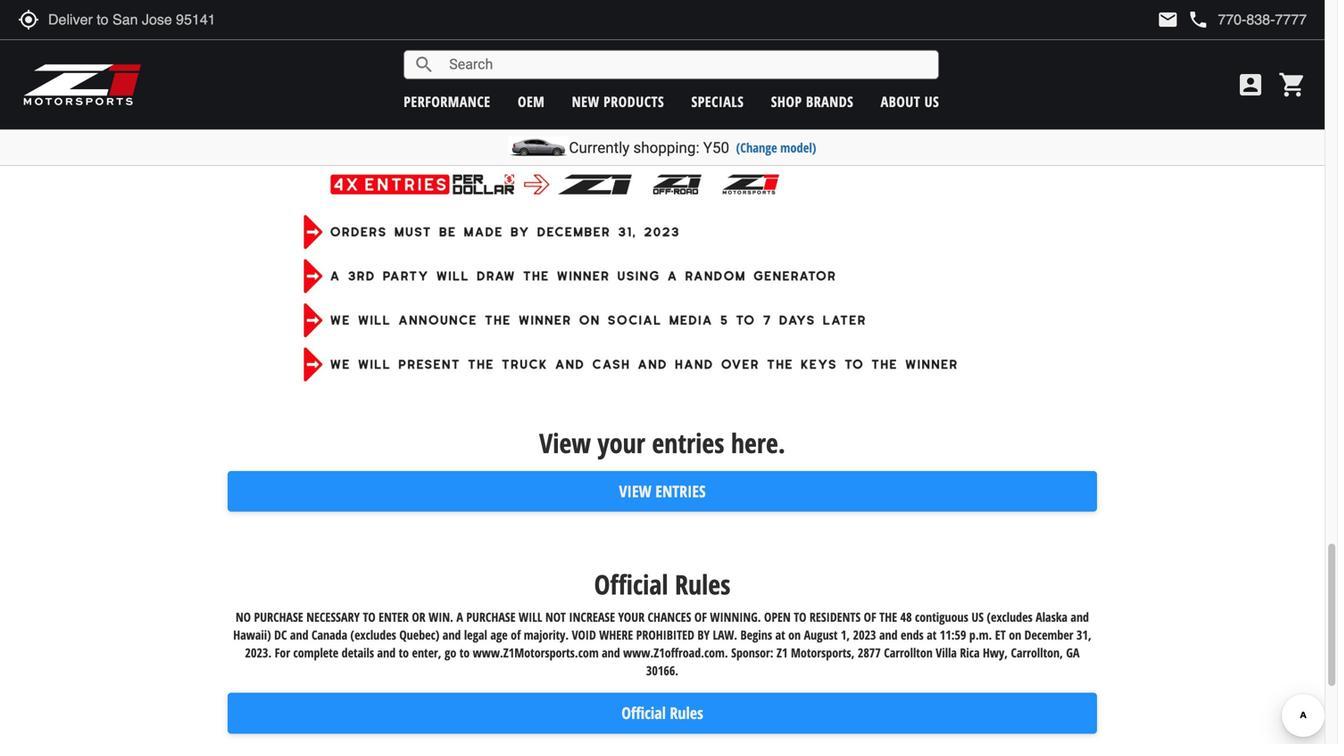 Task type: locate. For each thing, give the bounding box(es) containing it.
to right open
[[794, 609, 806, 626]]

shop
[[771, 92, 802, 111]]

1 horizontal spatial to
[[459, 645, 470, 662]]

currently shopping: y50 (change model)
[[569, 139, 816, 157]]

enter
[[379, 609, 409, 626]]

0 vertical spatial (excludes
[[987, 609, 1033, 626]]

2 to from the left
[[459, 645, 470, 662]]

(excludes up et
[[987, 609, 1033, 626]]

1 vertical spatial official
[[621, 703, 666, 725]]

view entries button
[[227, 471, 1097, 512]]

no
[[236, 609, 251, 626]]

official rules
[[621, 703, 703, 725]]

0 horizontal spatial purchase
[[254, 609, 303, 626]]

entries
[[652, 425, 724, 462]]

0 horizontal spatial to
[[399, 645, 409, 662]]

open
[[764, 609, 791, 626]]

of
[[511, 627, 521, 644]]

official inside button
[[621, 703, 666, 725]]

1,
[[841, 627, 850, 644]]

new products
[[572, 92, 664, 111]]

(change model) link
[[736, 139, 816, 156]]

2877
[[858, 645, 881, 662]]

mail
[[1157, 9, 1179, 30]]

to left enter
[[363, 609, 375, 626]]

z1 motorsports logo image
[[22, 62, 142, 107]]

1 horizontal spatial (excludes
[[987, 609, 1033, 626]]

official down 30166.
[[621, 703, 666, 725]]

0 vertical spatial rules
[[675, 567, 730, 603]]

shopping:
[[633, 139, 699, 157]]

rules
[[675, 567, 730, 603], [670, 703, 703, 725]]

0 horizontal spatial of
[[694, 609, 707, 626]]

and right dc on the bottom left of the page
[[290, 627, 308, 644]]

account_box link
[[1232, 71, 1269, 99]]

rules up winning.
[[675, 567, 730, 603]]

at
[[775, 627, 785, 644], [927, 627, 937, 644]]

carrollton
[[884, 645, 933, 662]]

phone
[[1188, 9, 1209, 30]]

official up your
[[594, 567, 668, 603]]

official for official rules
[[621, 703, 666, 725]]

p.m.
[[969, 627, 992, 644]]

view entries link
[[227, 471, 1097, 512]]

1 horizontal spatial on
[[1009, 627, 1021, 644]]

y50
[[703, 139, 729, 157]]

new
[[572, 92, 600, 111]]

purchase up age
[[466, 609, 516, 626]]

to
[[399, 645, 409, 662], [459, 645, 470, 662]]

contiguous
[[915, 609, 968, 626]]

rules down 30166.
[[670, 703, 703, 725]]

official
[[594, 567, 668, 603], [621, 703, 666, 725]]

about us link
[[881, 92, 939, 111]]

1 to from the left
[[363, 609, 375, 626]]

rules inside official rules button
[[670, 703, 703, 725]]

will
[[519, 609, 542, 626]]

purchase up dc on the bottom left of the page
[[254, 609, 303, 626]]

on down open
[[788, 627, 801, 644]]

motorsports,
[[791, 645, 855, 662]]

and right details
[[377, 645, 396, 662]]

here.
[[731, 425, 785, 462]]

0 horizontal spatial on
[[788, 627, 801, 644]]

2 at from the left
[[927, 627, 937, 644]]

purchase
[[254, 609, 303, 626], [466, 609, 516, 626]]

villa
[[936, 645, 957, 662]]

or
[[412, 609, 425, 626]]

1 of from the left
[[694, 609, 707, 626]]

at right ends
[[927, 627, 937, 644]]

majority.
[[524, 627, 569, 644]]

1 horizontal spatial to
[[794, 609, 806, 626]]

1 horizontal spatial at
[[927, 627, 937, 644]]

december
[[1024, 627, 1073, 644]]

rules inside official rules no purchase necessary to enter or win. a purchase will not increase your chances of winning. open to residents of the 48 contiguous us (excludes alaska and hawaii) dc and canada (excludes quebec) and legal age of majority. void where prohibited by law. begins at on august 1, 2023 and ends at 11:59 p.m. et on december 31, 2023. for complete details and to enter, go to www.z1motorsports.com and www.z1offroad.com. sponsor: z1 motorsports, 2877 carrollton villa rica hwy, carrollton, ga 30166.
[[675, 567, 730, 603]]

(excludes up details
[[350, 627, 396, 644]]

view
[[539, 425, 591, 462]]

to left the enter,
[[399, 645, 409, 662]]

official inside official rules no purchase necessary to enter or win. a purchase will not increase your chances of winning. open to residents of the 48 contiguous us (excludes alaska and hawaii) dc and canada (excludes quebec) and legal age of majority. void where prohibited by law. begins at on august 1, 2023 and ends at 11:59 p.m. et on december 31, 2023. for complete details and to enter, go to www.z1motorsports.com and www.z1offroad.com. sponsor: z1 motorsports, 2877 carrollton villa rica hwy, carrollton, ga 30166.
[[594, 567, 668, 603]]

11:59
[[940, 627, 966, 644]]

search
[[413, 54, 435, 75]]

0 horizontal spatial to
[[363, 609, 375, 626]]

1 vertical spatial (excludes
[[350, 627, 396, 644]]

0 vertical spatial official
[[594, 567, 668, 603]]

shop brands link
[[771, 92, 854, 111]]

of left the
[[864, 609, 876, 626]]

view entries
[[619, 481, 706, 503]]

0 horizontal spatial at
[[775, 627, 785, 644]]

specials
[[691, 92, 744, 111]]

1 on from the left
[[788, 627, 801, 644]]

residents
[[809, 609, 861, 626]]

official rules link
[[227, 693, 1097, 734]]

of
[[694, 609, 707, 626], [864, 609, 876, 626]]

model)
[[780, 139, 816, 156]]

void
[[572, 627, 596, 644]]

chances
[[648, 609, 691, 626]]

begins
[[740, 627, 772, 644]]

brands
[[806, 92, 854, 111]]

(excludes
[[987, 609, 1033, 626], [350, 627, 396, 644]]

1 vertical spatial rules
[[670, 703, 703, 725]]

Search search field
[[435, 51, 938, 78]]

2023.
[[245, 645, 272, 662]]

of up by
[[694, 609, 707, 626]]

us
[[971, 609, 984, 626]]

view
[[619, 481, 651, 503]]

and
[[1071, 609, 1089, 626], [290, 627, 308, 644], [443, 627, 461, 644], [879, 627, 898, 644], [377, 645, 396, 662], [602, 645, 620, 662]]

rules for official rules
[[670, 703, 703, 725]]

at up z1
[[775, 627, 785, 644]]

1 horizontal spatial purchase
[[466, 609, 516, 626]]

to right "go"
[[459, 645, 470, 662]]

your
[[618, 609, 645, 626]]

official rules no purchase necessary to enter or win. a purchase will not increase your chances of winning. open to residents of the 48 contiguous us (excludes alaska and hawaii) dc and canada (excludes quebec) and legal age of majority. void where prohibited by law. begins at on august 1, 2023 and ends at 11:59 p.m. et on december 31, 2023. for complete details and to enter, go to www.z1motorsports.com and www.z1offroad.com. sponsor: z1 motorsports, 2877 carrollton villa rica hwy, carrollton, ga 30166.
[[233, 567, 1091, 679]]

prohibited
[[636, 627, 694, 644]]

on right et
[[1009, 627, 1021, 644]]

not
[[545, 609, 566, 626]]

about
[[881, 92, 920, 111]]

ga
[[1066, 645, 1080, 662]]

win.
[[429, 609, 453, 626]]

to
[[363, 609, 375, 626], [794, 609, 806, 626]]

law.
[[713, 627, 737, 644]]

sponsor:
[[731, 645, 774, 662]]

1 at from the left
[[775, 627, 785, 644]]

on
[[788, 627, 801, 644], [1009, 627, 1021, 644]]

hwy,
[[983, 645, 1008, 662]]

1 horizontal spatial of
[[864, 609, 876, 626]]



Task type: describe. For each thing, give the bounding box(es) containing it.
for
[[275, 645, 290, 662]]

shop brands
[[771, 92, 854, 111]]

and down where
[[602, 645, 620, 662]]

details
[[342, 645, 374, 662]]

0 horizontal spatial (excludes
[[350, 627, 396, 644]]

www.z1offroad.com.
[[623, 645, 728, 662]]

shopping_cart
[[1278, 71, 1307, 99]]

enter,
[[412, 645, 441, 662]]

a
[[456, 609, 463, 626]]

2 on from the left
[[1009, 627, 1021, 644]]

winning.
[[710, 609, 761, 626]]

the
[[879, 609, 897, 626]]

currently
[[569, 139, 630, 157]]

48
[[900, 609, 912, 626]]

rules for official rules no purchase necessary to enter or win. a purchase will not increase your chances of winning. open to residents of the 48 contiguous us (excludes alaska and hawaii) dc and canada (excludes quebec) and legal age of majority. void where prohibited by law. begins at on august 1, 2023 and ends at 11:59 p.m. et on december 31, 2023. for complete details and to enter, go to www.z1motorsports.com and www.z1offroad.com. sponsor: z1 motorsports, 2877 carrollton villa rica hwy, carrollton, ga 30166.
[[675, 567, 730, 603]]

view your entries here.
[[539, 425, 785, 462]]

30166.
[[646, 663, 678, 679]]

dc
[[274, 627, 287, 644]]

go
[[445, 645, 456, 662]]

2 purchase from the left
[[466, 609, 516, 626]]

and up "go"
[[443, 627, 461, 644]]

new products link
[[572, 92, 664, 111]]

et
[[995, 627, 1006, 644]]

phone link
[[1188, 9, 1307, 30]]

necessary
[[306, 609, 360, 626]]

your
[[598, 425, 645, 462]]

age
[[490, 627, 508, 644]]

where
[[599, 627, 633, 644]]

www.z1motorsports.com
[[473, 645, 599, 662]]

alaska
[[1036, 609, 1068, 626]]

mail phone
[[1157, 9, 1209, 30]]

us
[[924, 92, 939, 111]]

about us
[[881, 92, 939, 111]]

(change
[[736, 139, 777, 156]]

1 purchase from the left
[[254, 609, 303, 626]]

account_box
[[1236, 71, 1265, 99]]

performance link
[[404, 92, 491, 111]]

and up 31,
[[1071, 609, 1089, 626]]

entries
[[655, 481, 706, 503]]

official for official rules no purchase necessary to enter or win. a purchase will not increase your chances of winning. open to residents of the 48 contiguous us (excludes alaska and hawaii) dc and canada (excludes quebec) and legal age of majority. void where prohibited by law. begins at on august 1, 2023 and ends at 11:59 p.m. et on december 31, 2023. for complete details and to enter, go to www.z1motorsports.com and www.z1offroad.com. sponsor: z1 motorsports, 2877 carrollton villa rica hwy, carrollton, ga 30166.
[[594, 567, 668, 603]]

31,
[[1076, 627, 1091, 644]]

performance
[[404, 92, 491, 111]]

specials link
[[691, 92, 744, 111]]

by
[[697, 627, 710, 644]]

shopping_cart link
[[1274, 71, 1307, 99]]

mail link
[[1157, 9, 1179, 30]]

z1
[[777, 645, 788, 662]]

ends
[[901, 627, 924, 644]]

rica
[[960, 645, 980, 662]]

canada
[[311, 627, 347, 644]]

products
[[604, 92, 664, 111]]

2023
[[853, 627, 876, 644]]

1 to from the left
[[399, 645, 409, 662]]

increase
[[569, 609, 615, 626]]

carrollton,
[[1011, 645, 1063, 662]]

and down the
[[879, 627, 898, 644]]

my_location
[[18, 9, 39, 30]]

official rules button
[[227, 693, 1097, 734]]

august
[[804, 627, 838, 644]]

quebec)
[[399, 627, 439, 644]]

legal
[[464, 627, 487, 644]]

2 to from the left
[[794, 609, 806, 626]]

oem link
[[518, 92, 545, 111]]

oem
[[518, 92, 545, 111]]

2 of from the left
[[864, 609, 876, 626]]

complete
[[293, 645, 338, 662]]



Task type: vqa. For each thing, say whether or not it's contained in the screenshot.
legal
yes



